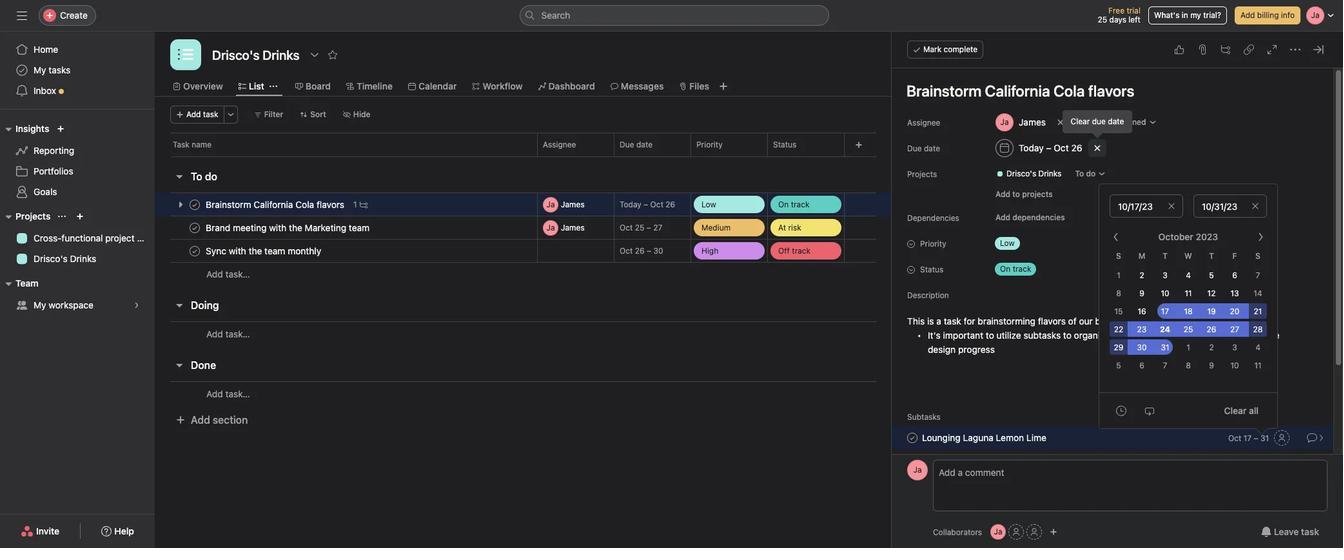 Task type: vqa. For each thing, say whether or not it's contained in the screenshot.


Task type: describe. For each thing, give the bounding box(es) containing it.
clear due date image
[[1252, 202, 1259, 210]]

24
[[1160, 325, 1170, 335]]

2 vertical spatial ja
[[994, 527, 1002, 537]]

21
[[1254, 307, 1262, 317]]

1 horizontal spatial 27
[[1230, 325, 1239, 335]]

drisco's drinks inside the brainstorm california cola flavors dialog
[[1007, 169, 1062, 179]]

overview link
[[173, 79, 223, 93]]

oct 17 – 31
[[1228, 434, 1269, 443]]

completed checkbox for oct 26
[[187, 243, 202, 259]]

what's in my trial? button
[[1148, 6, 1227, 25]]

oct 26 – 30
[[620, 246, 663, 256]]

drisco's drinks link inside main content
[[991, 168, 1067, 181]]

list link
[[238, 79, 264, 93]]

0 horizontal spatial 5
[[1116, 361, 1121, 371]]

what's
[[1154, 10, 1180, 20]]

completed image inside the sync with the team monthly cell
[[187, 243, 202, 259]]

clear due date image
[[1093, 144, 1101, 152]]

0 vertical spatial track
[[791, 200, 810, 209]]

2 s from the left
[[1256, 251, 1261, 261]]

due for priority
[[620, 140, 634, 150]]

design
[[928, 344, 956, 355]]

1 horizontal spatial flavors
[[1148, 330, 1175, 341]]

my
[[1190, 10, 1201, 20]]

0 vertical spatial 9
[[1140, 289, 1144, 299]]

0 vertical spatial 1
[[1117, 271, 1121, 280]]

mark
[[923, 44, 942, 54]]

27 inside row
[[653, 223, 662, 233]]

add task button
[[170, 106, 224, 124]]

a
[[936, 316, 941, 327]]

hide
[[353, 110, 371, 119]]

26 down oct 25 – 27
[[635, 246, 645, 256]]

2 of from the left
[[1122, 316, 1130, 327]]

tasks
[[49, 64, 71, 75]]

at risk button
[[768, 217, 844, 239]]

set to repeat image
[[1145, 406, 1155, 416]]

new
[[1128, 330, 1145, 341]]

on track button inside row
[[768, 193, 844, 216]]

low button
[[691, 193, 767, 216]]

add task… for collapse task list for this section icon for first add task… row from the bottom
[[206, 389, 250, 399]]

task… inside header to do tree grid
[[225, 269, 250, 280]]

goals link
[[8, 182, 147, 202]]

add inside 'button'
[[186, 110, 201, 119]]

in inside this is a task for brainstorming flavors of our brand of cool, refreshing california colas! it's important to utilize subtasks to organize the new flavors and their progress in the design progress
[[1256, 330, 1264, 341]]

0 vertical spatial 3
[[1163, 271, 1168, 280]]

26 down 19
[[1207, 325, 1216, 335]]

– for oct 25 – 27
[[647, 223, 651, 233]]

brainstorm california cola flavors dialog
[[892, 32, 1343, 549]]

add up add section button
[[206, 389, 223, 399]]

hide button
[[337, 106, 376, 124]]

add subtask image
[[1221, 44, 1231, 55]]

filter button
[[248, 106, 289, 124]]

add or remove collaborators image
[[1050, 529, 1058, 536]]

previous month image
[[1111, 232, 1121, 242]]

low inside popup button
[[1000, 239, 1015, 248]]

– for oct 26 – 30
[[647, 246, 651, 256]]

oct down remove assignee icon at the right of the page
[[1054, 143, 1069, 153]]

add to starred image
[[327, 50, 338, 60]]

0 likes. click to like this task image
[[1174, 44, 1185, 55]]

see details, my workspace image
[[133, 302, 141, 310]]

messages
[[621, 81, 664, 92]]

project
[[105, 233, 135, 244]]

add billing info
[[1241, 10, 1295, 20]]

30 inside row
[[654, 246, 663, 256]]

– down james dropdown button
[[1046, 143, 1051, 153]]

done button
[[191, 354, 216, 377]]

1 horizontal spatial 1
[[1187, 343, 1190, 353]]

collaborators
[[933, 528, 982, 537]]

to do button
[[1069, 165, 1112, 183]]

row containing ja
[[155, 216, 892, 240]]

1 subtask image
[[360, 201, 367, 209]]

at risk
[[778, 223, 801, 232]]

add time image
[[1116, 406, 1126, 416]]

dependencies
[[907, 213, 959, 223]]

22
[[1114, 325, 1123, 335]]

task inside this is a task for brainstorming flavors of our brand of cool, refreshing california colas! it's important to utilize subtasks to organize the new flavors and their progress in the design progress
[[944, 316, 961, 327]]

track inside the brainstorm california cola flavors dialog
[[1013, 264, 1031, 274]]

to inside add to projects button
[[1013, 190, 1020, 199]]

oct for oct 17 – 31
[[1228, 434, 1242, 443]]

oct 25 – 27
[[620, 223, 662, 233]]

add left section
[[191, 415, 210, 426]]

1 horizontal spatial 3
[[1232, 343, 1237, 353]]

0 horizontal spatial 31
[[1161, 343, 1169, 353]]

home link
[[8, 39, 147, 60]]

2 t from the left
[[1209, 251, 1214, 261]]

sort
[[310, 110, 326, 119]]

calendar
[[418, 81, 457, 92]]

oct for oct 26 – 30
[[620, 246, 633, 256]]

Task Name text field
[[898, 76, 1318, 106]]

0 horizontal spatial drisco's drinks link
[[8, 249, 147, 270]]

timeline
[[357, 81, 393, 92]]

home
[[34, 44, 58, 55]]

13
[[1231, 289, 1239, 299]]

task… for collapse task list for this section icon for first add task… row from the bottom
[[225, 389, 250, 399]]

section
[[213, 415, 248, 426]]

main content inside the brainstorm california cola flavors dialog
[[892, 68, 1333, 549]]

2 vertical spatial 25
[[1184, 325, 1193, 335]]

2 vertical spatial james
[[561, 223, 585, 232]]

f
[[1233, 251, 1237, 261]]

utilize
[[997, 330, 1021, 341]]

portfolios link
[[8, 161, 147, 182]]

today inside row
[[620, 200, 641, 210]]

low inside dropdown button
[[702, 200, 716, 209]]

1 of from the left
[[1068, 316, 1077, 327]]

0 horizontal spatial 8
[[1116, 289, 1121, 299]]

1 horizontal spatial 7
[[1256, 271, 1260, 280]]

0 vertical spatial flavors
[[1038, 316, 1066, 327]]

0 horizontal spatial 17
[[1161, 307, 1169, 317]]

my workspace
[[34, 300, 93, 311]]

2 horizontal spatial date
[[1108, 117, 1124, 126]]

m
[[1139, 251, 1145, 261]]

0 vertical spatial 2
[[1140, 271, 1144, 280]]

board
[[306, 81, 331, 92]]

show options, current sort, top image
[[58, 213, 66, 221]]

Start date text field
[[1110, 195, 1183, 218]]

brand
[[1095, 316, 1120, 327]]

cross-
[[34, 233, 61, 244]]

low button
[[990, 235, 1067, 253]]

october 2023
[[1159, 231, 1218, 242]]

1 horizontal spatial 8
[[1186, 361, 1191, 371]]

copy task link image
[[1244, 44, 1254, 55]]

it's
[[928, 330, 941, 341]]

25 inside free trial 25 days left
[[1098, 15, 1107, 25]]

2 horizontal spatial to
[[1063, 330, 1072, 341]]

0 vertical spatial progress
[[1217, 330, 1254, 341]]

add inside header to do tree grid
[[206, 269, 223, 280]]

on inside row
[[778, 200, 789, 209]]

filter
[[264, 110, 283, 119]]

subtasks
[[1024, 330, 1061, 341]]

close details image
[[1313, 44, 1324, 55]]

timeline link
[[346, 79, 393, 93]]

for
[[964, 316, 975, 327]]

task for add task
[[203, 110, 218, 119]]

add task… button for collapse task list for this section icon associated with 2nd add task… row from the bottom of the page
[[206, 327, 250, 341]]

add down doing button
[[206, 329, 223, 339]]

days
[[1109, 15, 1126, 25]]

assignee for projects
[[907, 118, 940, 128]]

add a task to this section image
[[225, 300, 236, 311]]

Task Name text field
[[922, 431, 1046, 446]]

collapse task list for this section image for 2nd add task… row from the bottom of the page
[[174, 300, 184, 311]]

add section
[[191, 415, 248, 426]]

– for oct 17 – 31
[[1254, 434, 1258, 443]]

0 vertical spatial ja button
[[907, 460, 928, 481]]

trial?
[[1203, 10, 1221, 20]]

1 vertical spatial 4
[[1256, 343, 1261, 353]]

this is a task for brainstorming flavors of our brand of cool, refreshing california colas! it's important to utilize subtasks to organize the new flavors and their progress in the design progress
[[907, 316, 1282, 355]]

1 s from the left
[[1116, 251, 1121, 261]]

19
[[1207, 307, 1216, 317]]

0 horizontal spatial 11
[[1185, 289, 1192, 299]]

task for leave task
[[1301, 527, 1319, 538]]

next month image
[[1255, 232, 1266, 242]]

risk
[[788, 223, 801, 232]]

add left projects
[[996, 190, 1010, 199]]

Brand meeting with the Marketing team text field
[[203, 221, 373, 234]]

full screen image
[[1267, 44, 1277, 55]]

today inside main content
[[1019, 143, 1044, 153]]

new project or portfolio image
[[76, 213, 84, 221]]

medium
[[702, 223, 731, 232]]

search list box
[[519, 5, 829, 26]]

row containing task name
[[155, 133, 892, 157]]

james for james button at the top left of the page
[[561, 200, 585, 209]]

31 inside main content
[[1261, 434, 1269, 443]]

0 horizontal spatial to do
[[191, 171, 217, 182]]

invite
[[36, 526, 59, 537]]

refreshing
[[1156, 316, 1198, 327]]

done
[[191, 360, 216, 371]]

0 horizontal spatial to
[[986, 330, 994, 341]]

create button
[[39, 5, 96, 26]]

1 vertical spatial 10
[[1231, 361, 1239, 371]]

due date for projects
[[907, 144, 940, 153]]

oct up oct 25 – 27
[[650, 200, 664, 210]]

1 horizontal spatial 11
[[1254, 361, 1262, 371]]

0 horizontal spatial 6
[[1140, 361, 1144, 371]]

date for dependencies
[[924, 144, 940, 153]]

inbox
[[34, 85, 56, 96]]

on track inside row
[[778, 200, 810, 209]]

portfolios
[[34, 166, 73, 177]]

collapse task list for this section image for first add task… row from the bottom
[[174, 360, 184, 371]]

brainstorming
[[978, 316, 1036, 327]]

at
[[778, 223, 786, 232]]

projects inside dropdown button
[[15, 211, 51, 222]]

doing
[[191, 300, 219, 311]]

attachments: add a file to this task, brainstorm california cola flavors image
[[1197, 44, 1208, 55]]

free
[[1108, 6, 1125, 15]]

completed checkbox inside main content
[[905, 431, 920, 446]]

goals
[[34, 186, 57, 197]]

1 horizontal spatial 2
[[1209, 343, 1214, 353]]

insights
[[15, 123, 49, 134]]

reporting link
[[8, 141, 147, 161]]

15
[[1115, 307, 1123, 317]]

add task
[[186, 110, 218, 119]]

do inside button
[[205, 171, 217, 182]]

completed checkbox for oct 25
[[187, 220, 202, 236]]

dashboard
[[548, 81, 595, 92]]

20
[[1230, 307, 1240, 317]]

drinks inside main content
[[1039, 169, 1062, 179]]

trial
[[1127, 6, 1141, 15]]

and
[[1178, 330, 1193, 341]]

row containing high
[[155, 239, 892, 263]]

cross-functional project plan
[[34, 233, 155, 244]]



Task type: locate. For each thing, give the bounding box(es) containing it.
1 vertical spatial 9
[[1209, 361, 1214, 371]]

progress down "california"
[[1217, 330, 1254, 341]]

more actions for this task image
[[1290, 44, 1301, 55]]

add task… down add a task to this section image
[[206, 329, 250, 339]]

on inside main content
[[1000, 264, 1011, 274]]

0 horizontal spatial drinks
[[70, 253, 96, 264]]

1 vertical spatial add task…
[[206, 329, 250, 339]]

october
[[1159, 231, 1193, 242]]

priority down files
[[696, 140, 723, 150]]

today – oct 26
[[1019, 143, 1082, 153], [620, 200, 675, 210]]

1 add task… from the top
[[206, 269, 250, 280]]

s
[[1116, 251, 1121, 261], [1256, 251, 1261, 261]]

priority down dependencies
[[920, 239, 946, 249]]

date
[[1108, 117, 1124, 126], [636, 140, 653, 150], [924, 144, 940, 153]]

add billing info button
[[1235, 6, 1301, 25]]

drinks down "cross-functional project plan" link
[[70, 253, 96, 264]]

drisco's drinks up projects
[[1007, 169, 1062, 179]]

1 the from the left
[[1112, 330, 1126, 341]]

on track button up at risk dropdown button at the top right of page
[[768, 193, 844, 216]]

task
[[173, 140, 189, 150]]

today – oct 26 down remove assignee icon at the right of the page
[[1019, 143, 1082, 153]]

row
[[155, 133, 892, 157], [170, 156, 876, 157], [155, 193, 892, 217], [155, 216, 892, 240], [155, 239, 892, 263]]

Brainstorm California Cola flavors text field
[[203, 198, 348, 211]]

due inside row
[[620, 140, 634, 150]]

due inside main content
[[907, 144, 922, 153]]

add task… up section
[[206, 389, 250, 399]]

1 vertical spatial completed image
[[187, 220, 202, 236]]

0 vertical spatial on
[[778, 200, 789, 209]]

3 add task… row from the top
[[155, 382, 892, 406]]

progress down important
[[958, 344, 995, 355]]

today
[[1019, 143, 1044, 153], [620, 200, 641, 210]]

2 horizontal spatial task
[[1301, 527, 1319, 538]]

row containing james
[[155, 193, 892, 217]]

0 horizontal spatial t
[[1163, 251, 1168, 261]]

2 vertical spatial task
[[1301, 527, 1319, 538]]

drisco's drinks
[[1007, 169, 1062, 179], [34, 253, 96, 264]]

1 vertical spatial clear
[[1224, 405, 1247, 416]]

0 vertical spatial drinks
[[1039, 169, 1062, 179]]

add task…
[[206, 269, 250, 280], [206, 329, 250, 339], [206, 389, 250, 399]]

1 horizontal spatial to
[[1075, 169, 1084, 179]]

2 add task… row from the top
[[155, 322, 892, 346]]

0 vertical spatial on track button
[[768, 193, 844, 216]]

add tab image
[[718, 81, 729, 92]]

task right a
[[944, 316, 961, 327]]

to do inside dropdown button
[[1075, 169, 1096, 179]]

workspace
[[49, 300, 93, 311]]

0 horizontal spatial clear
[[1071, 117, 1090, 126]]

29
[[1114, 343, 1124, 353]]

3 task… from the top
[[225, 389, 250, 399]]

collapse task list for this section image
[[174, 300, 184, 311], [174, 360, 184, 371]]

add to projects
[[996, 190, 1053, 199]]

in inside what's in my trial? 'button'
[[1182, 10, 1188, 20]]

5 down 29
[[1116, 361, 1121, 371]]

task… up section
[[225, 389, 250, 399]]

to right collapse task list for this section image
[[191, 171, 202, 182]]

0 horizontal spatial ja
[[546, 223, 555, 232]]

leave task button
[[1253, 521, 1328, 544]]

add task… inside header to do tree grid
[[206, 269, 250, 280]]

add task… button up section
[[206, 387, 250, 401]]

clear start date image
[[1168, 202, 1175, 210]]

1 add task… button from the top
[[206, 268, 250, 282]]

colas!
[[1242, 316, 1268, 327]]

0 vertical spatial collapse task list for this section image
[[174, 300, 184, 311]]

0 vertical spatial ja
[[546, 223, 555, 232]]

11 up 18 at the bottom
[[1185, 289, 1192, 299]]

assignee for priority
[[543, 140, 576, 150]]

flavors right 23
[[1148, 330, 1175, 341]]

1 vertical spatial priority
[[920, 239, 946, 249]]

3 add task… from the top
[[206, 389, 250, 399]]

track inside popup button
[[792, 246, 811, 256]]

status inside row
[[773, 140, 797, 150]]

10 up clear all
[[1231, 361, 1239, 371]]

1 vertical spatial 8
[[1186, 361, 1191, 371]]

1 horizontal spatial status
[[920, 265, 944, 275]]

date inside main content
[[924, 144, 940, 153]]

8 up 15 on the bottom right of the page
[[1116, 289, 1121, 299]]

clear for clear all
[[1224, 405, 1247, 416]]

1 vertical spatial drinks
[[70, 253, 96, 264]]

ja inside header to do tree grid
[[546, 223, 555, 232]]

1 horizontal spatial 6
[[1232, 271, 1237, 280]]

oct down the clear all button
[[1228, 434, 1242, 443]]

reporting
[[34, 145, 74, 156]]

1 t from the left
[[1163, 251, 1168, 261]]

of left our
[[1068, 316, 1077, 327]]

due date inside row
[[620, 140, 653, 150]]

0 vertical spatial drisco's
[[1007, 169, 1036, 179]]

ja button
[[907, 460, 928, 481], [991, 525, 1006, 540]]

due
[[1092, 117, 1106, 126]]

list
[[249, 81, 264, 92]]

on up 'at'
[[778, 200, 789, 209]]

remove assignee image
[[1057, 119, 1065, 126]]

files
[[690, 81, 709, 92]]

2 vertical spatial add task… button
[[206, 387, 250, 401]]

add down "overview" link
[[186, 110, 201, 119]]

add inside button
[[996, 213, 1010, 222]]

projects element
[[0, 205, 155, 272]]

4 down '28'
[[1256, 343, 1261, 353]]

0 horizontal spatial ja button
[[907, 460, 928, 481]]

completed image down the subtasks
[[905, 431, 920, 446]]

track right off
[[792, 246, 811, 256]]

– down all at the bottom right
[[1254, 434, 1258, 443]]

0 vertical spatial my
[[34, 64, 46, 75]]

billing
[[1257, 10, 1279, 20]]

james for james dropdown button
[[1019, 117, 1046, 128]]

on track button inside main content
[[990, 261, 1067, 279]]

oct down oct 25 – 27
[[620, 246, 633, 256]]

2 vertical spatial add task… row
[[155, 382, 892, 406]]

2 task… from the top
[[225, 329, 250, 339]]

clear
[[1071, 117, 1090, 126], [1224, 405, 1247, 416]]

the right '28'
[[1266, 330, 1280, 341]]

1 vertical spatial today – oct 26
[[620, 200, 675, 210]]

status inside main content
[[920, 265, 944, 275]]

left
[[1129, 15, 1141, 25]]

1 vertical spatial collapse task list for this section image
[[174, 360, 184, 371]]

date for status
[[636, 140, 653, 150]]

oct up oct 26 – 30
[[620, 223, 633, 233]]

the up 29
[[1112, 330, 1126, 341]]

Sync with the team monthly text field
[[203, 245, 325, 258]]

0 vertical spatial 5
[[1209, 271, 1214, 280]]

0 horizontal spatial to
[[191, 171, 202, 182]]

0 vertical spatial 6
[[1232, 271, 1237, 280]]

today – oct 26 inside row
[[620, 200, 675, 210]]

my for my tasks
[[34, 64, 46, 75]]

board link
[[295, 79, 331, 93]]

Completed checkbox
[[187, 220, 202, 236], [187, 243, 202, 259], [905, 431, 920, 446]]

0 vertical spatial task…
[[225, 269, 250, 280]]

0 vertical spatial 25
[[1098, 15, 1107, 25]]

0 vertical spatial 8
[[1116, 289, 1121, 299]]

new image
[[57, 125, 65, 133]]

add task… button down add a task to this section image
[[206, 327, 250, 341]]

2 collapse task list for this section image from the top
[[174, 360, 184, 371]]

of
[[1068, 316, 1077, 327], [1122, 316, 1130, 327]]

28
[[1253, 325, 1263, 335]]

all
[[1249, 405, 1259, 416]]

1 horizontal spatial 10
[[1231, 361, 1239, 371]]

to inside button
[[191, 171, 202, 182]]

on down low popup button
[[1000, 264, 1011, 274]]

projects
[[1022, 190, 1053, 199]]

0 horizontal spatial 10
[[1161, 289, 1169, 299]]

0 vertical spatial 27
[[653, 223, 662, 233]]

projects inside main content
[[907, 170, 937, 179]]

7 up the 14
[[1256, 271, 1260, 280]]

3 down october
[[1163, 271, 1168, 280]]

0 vertical spatial projects
[[907, 170, 937, 179]]

brand meeting with the marketing team cell
[[155, 216, 538, 240]]

0 horizontal spatial 2
[[1140, 271, 1144, 280]]

expand subtask list for the task brainstorm california cola flavors image
[[175, 200, 186, 210]]

task… up add a task to this section image
[[225, 269, 250, 280]]

assignee
[[907, 118, 940, 128], [543, 140, 576, 150]]

james
[[1019, 117, 1046, 128], [561, 200, 585, 209], [561, 223, 585, 232]]

16
[[1138, 307, 1146, 317]]

1 vertical spatial progress
[[958, 344, 995, 355]]

1 horizontal spatial ja button
[[991, 525, 1006, 540]]

0 vertical spatial james
[[1019, 117, 1046, 128]]

what's in my trial?
[[1154, 10, 1221, 20]]

inbox link
[[8, 81, 147, 101]]

2 horizontal spatial ja
[[994, 527, 1002, 537]]

drisco's drinks link up add to projects
[[991, 168, 1067, 181]]

0 vertical spatial 11
[[1185, 289, 1192, 299]]

info
[[1281, 10, 1295, 20]]

6 down new
[[1140, 361, 1144, 371]]

due down messages link
[[620, 140, 634, 150]]

recently
[[1078, 117, 1111, 127]]

1 horizontal spatial drinks
[[1039, 169, 1062, 179]]

drisco's drinks down "cross-functional project plan" link
[[34, 253, 96, 264]]

drisco's inside projects 'element'
[[34, 253, 68, 264]]

due date for priority
[[620, 140, 653, 150]]

17 inside main content
[[1244, 434, 1252, 443]]

t
[[1163, 251, 1168, 261], [1209, 251, 1214, 261]]

my
[[34, 64, 46, 75], [34, 300, 46, 311]]

2 down their
[[1209, 343, 1214, 353]]

on
[[778, 200, 789, 209], [1000, 264, 1011, 274]]

drisco's up add to projects
[[1007, 169, 1036, 179]]

add task… for collapse task list for this section icon associated with 2nd add task… row from the bottom of the page
[[206, 329, 250, 339]]

1 horizontal spatial 4
[[1256, 343, 1261, 353]]

today up oct 25 – 27
[[620, 200, 641, 210]]

add inside "button"
[[1241, 10, 1255, 20]]

1 horizontal spatial do
[[1086, 169, 1096, 179]]

completed image inside brand meeting with the marketing team cell
[[187, 220, 202, 236]]

my inside global element
[[34, 64, 46, 75]]

description document
[[893, 315, 1318, 357]]

1 task… from the top
[[225, 269, 250, 280]]

3 add task… button from the top
[[206, 387, 250, 401]]

1 horizontal spatial 30
[[1137, 343, 1147, 353]]

0 horizontal spatial 4
[[1186, 271, 1191, 280]]

add dependencies
[[996, 213, 1065, 222]]

progress
[[1217, 330, 1254, 341], [958, 344, 995, 355]]

do
[[1086, 169, 1096, 179], [205, 171, 217, 182]]

my for my workspace
[[34, 300, 46, 311]]

due right add field icon
[[907, 144, 922, 153]]

priority inside main content
[[920, 239, 946, 249]]

clear left due
[[1071, 117, 1090, 126]]

help button
[[93, 520, 142, 544]]

due date
[[620, 140, 653, 150], [907, 144, 940, 153]]

of left cool, on the bottom of the page
[[1122, 316, 1130, 327]]

clear all
[[1224, 405, 1259, 416]]

1 horizontal spatial t
[[1209, 251, 1214, 261]]

1 horizontal spatial ja
[[913, 466, 922, 475]]

main content
[[892, 68, 1333, 549]]

0 horizontal spatial 3
[[1163, 271, 1168, 280]]

0 vertical spatial 30
[[654, 246, 663, 256]]

0 horizontal spatial 7
[[1163, 361, 1167, 371]]

2 my from the top
[[34, 300, 46, 311]]

1 horizontal spatial low
[[1000, 239, 1015, 248]]

ja button down the subtasks
[[907, 460, 928, 481]]

assignee inside main content
[[907, 118, 940, 128]]

task inside 'button'
[[203, 110, 218, 119]]

is
[[927, 316, 934, 327]]

0 vertical spatial 10
[[1161, 289, 1169, 299]]

team
[[15, 278, 38, 289]]

31 down the clear all button
[[1261, 434, 1269, 443]]

completed image inside brainstorm california cola flavors cell
[[187, 197, 202, 212]]

to inside dropdown button
[[1075, 169, 1084, 179]]

1 vertical spatial completed checkbox
[[187, 243, 202, 259]]

25 left days
[[1098, 15, 1107, 25]]

1 vertical spatial completed image
[[905, 431, 920, 446]]

completed image down completed checkbox
[[187, 243, 202, 259]]

brainstorm california cola flavors cell
[[155, 193, 538, 217]]

task right leave
[[1301, 527, 1319, 538]]

ja right 'collaborators'
[[994, 527, 1002, 537]]

3
[[1163, 271, 1168, 280], [1232, 343, 1237, 353]]

26 inside main content
[[1071, 143, 1082, 153]]

Completed checkbox
[[187, 197, 202, 212]]

to
[[1013, 190, 1020, 199], [986, 330, 994, 341], [1063, 330, 1072, 341]]

messages link
[[610, 79, 664, 93]]

organize
[[1074, 330, 1110, 341]]

due
[[620, 140, 634, 150], [907, 144, 922, 153]]

1 horizontal spatial drisco's drinks
[[1007, 169, 1062, 179]]

1 vertical spatial ja
[[913, 466, 922, 475]]

1 vertical spatial task
[[944, 316, 961, 327]]

0 horizontal spatial on track
[[778, 200, 810, 209]]

add task… button up add a task to this section image
[[206, 268, 250, 282]]

27 up oct 26 – 30
[[653, 223, 662, 233]]

clear left all at the bottom right
[[1224, 405, 1247, 416]]

6 up the 13
[[1232, 271, 1237, 280]]

add up doing button
[[206, 269, 223, 280]]

2 completed image from the top
[[187, 220, 202, 236]]

ja down the subtasks
[[913, 466, 922, 475]]

completed image
[[187, 243, 202, 259], [905, 431, 920, 446]]

1 my from the top
[[34, 64, 46, 75]]

0 vertical spatial completed image
[[187, 197, 202, 212]]

1 horizontal spatial 5
[[1209, 271, 1214, 280]]

james inside button
[[561, 200, 585, 209]]

1 completed image from the top
[[187, 197, 202, 212]]

task… down add a task to this section image
[[225, 329, 250, 339]]

james inside dropdown button
[[1019, 117, 1046, 128]]

2 add task… button from the top
[[206, 327, 250, 341]]

1 horizontal spatial drisco's drinks link
[[991, 168, 1067, 181]]

25 left their
[[1184, 325, 1193, 335]]

drisco's drinks link down functional
[[8, 249, 147, 270]]

1 vertical spatial ja button
[[991, 525, 1006, 540]]

overview
[[183, 81, 223, 92]]

collapse task list for this section image left doing
[[174, 300, 184, 311]]

flavors up subtasks
[[1038, 316, 1066, 327]]

on track button down low popup button
[[990, 261, 1067, 279]]

add task… up add a task to this section image
[[206, 269, 250, 280]]

drisco's drinks inside projects 'element'
[[34, 253, 96, 264]]

drisco's
[[1007, 169, 1036, 179], [34, 253, 68, 264]]

insights element
[[0, 117, 155, 205]]

high button
[[691, 240, 767, 262]]

1 horizontal spatial clear
[[1224, 405, 1247, 416]]

add task… button for collapse task list for this section icon for first add task… row from the bottom
[[206, 387, 250, 401]]

task inside button
[[1301, 527, 1319, 538]]

5
[[1209, 271, 1214, 280], [1116, 361, 1121, 371]]

today – oct 26 inside main content
[[1019, 143, 1082, 153]]

workflow link
[[472, 79, 523, 93]]

1 vertical spatial 31
[[1261, 434, 1269, 443]]

my workspace link
[[8, 295, 147, 316]]

Due date text field
[[1194, 195, 1267, 218]]

30 down new
[[1137, 343, 1147, 353]]

global element
[[0, 32, 155, 109]]

tab actions image
[[269, 83, 277, 90]]

main content containing james
[[892, 68, 1333, 549]]

None text field
[[209, 43, 303, 66]]

0 horizontal spatial s
[[1116, 251, 1121, 261]]

projects up dependencies
[[907, 170, 937, 179]]

priority inside row
[[696, 140, 723, 150]]

0 vertical spatial add task…
[[206, 269, 250, 280]]

low down add dependencies button
[[1000, 239, 1015, 248]]

subtasks
[[907, 413, 941, 422]]

1 vertical spatial drisco's
[[34, 253, 68, 264]]

– up oct 25 – 27
[[644, 200, 648, 210]]

header to do tree grid
[[155, 193, 892, 286]]

collapse task list for this section image
[[174, 172, 184, 182]]

my inside teams element
[[34, 300, 46, 311]]

1 horizontal spatial on
[[1000, 264, 1011, 274]]

completed checkbox inside brand meeting with the marketing team cell
[[187, 220, 202, 236]]

to do down clear due date image
[[1075, 169, 1096, 179]]

1 vertical spatial low
[[1000, 239, 1015, 248]]

drinks inside projects 'element'
[[70, 253, 96, 264]]

calendar link
[[408, 79, 457, 93]]

high
[[702, 246, 718, 256]]

mark complete
[[923, 44, 978, 54]]

teams element
[[0, 272, 155, 319]]

26
[[1071, 143, 1082, 153], [666, 200, 675, 210], [635, 246, 645, 256], [1207, 325, 1216, 335]]

our
[[1079, 316, 1093, 327]]

to left organize
[[1063, 330, 1072, 341]]

0 vertical spatial assignee
[[907, 118, 940, 128]]

completed image right expand subtask list for the task brainstorm california cola flavors icon
[[187, 197, 202, 212]]

26 left low dropdown button
[[666, 200, 675, 210]]

1 vertical spatial 5
[[1116, 361, 1121, 371]]

1 vertical spatial 2
[[1209, 343, 1214, 353]]

4 down w
[[1186, 271, 1191, 280]]

2 the from the left
[[1266, 330, 1280, 341]]

to do button
[[191, 165, 217, 188]]

more actions image
[[227, 111, 234, 119]]

23
[[1137, 325, 1147, 335]]

0 horizontal spatial assignee
[[543, 140, 576, 150]]

on track inside main content
[[1000, 264, 1031, 274]]

0 vertical spatial drisco's drinks
[[1007, 169, 1062, 179]]

1 vertical spatial 11
[[1254, 361, 1262, 371]]

task name
[[173, 140, 212, 150]]

important
[[943, 330, 983, 341]]

9 up 16 in the right of the page
[[1140, 289, 1144, 299]]

1 up 15 on the bottom right of the page
[[1117, 271, 1121, 280]]

0 horizontal spatial task
[[203, 110, 218, 119]]

s down previous month 'image'
[[1116, 251, 1121, 261]]

list image
[[178, 47, 193, 63]]

0 horizontal spatial progress
[[958, 344, 995, 355]]

complete
[[944, 44, 978, 54]]

2
[[1140, 271, 1144, 280], [1209, 343, 1214, 353]]

30 down oct 25 – 27
[[654, 246, 663, 256]]

2 add task… from the top
[[206, 329, 250, 339]]

7 down 24 on the bottom right of page
[[1163, 361, 1167, 371]]

2 vertical spatial task…
[[225, 389, 250, 399]]

– down oct 25 – 27
[[647, 246, 651, 256]]

17 down the clear all button
[[1244, 434, 1252, 443]]

0 vertical spatial clear
[[1071, 117, 1090, 126]]

9
[[1140, 289, 1144, 299], [1209, 361, 1214, 371]]

due date inside main content
[[907, 144, 940, 153]]

today – oct 26 up oct 25 – 27
[[620, 200, 675, 210]]

t down 2023
[[1209, 251, 1214, 261]]

assignee inside row
[[543, 140, 576, 150]]

clear all button
[[1216, 399, 1267, 423]]

s down next month icon
[[1256, 251, 1261, 261]]

drisco's inside main content
[[1007, 169, 1036, 179]]

add task… row
[[155, 262, 892, 286], [155, 322, 892, 346], [155, 382, 892, 406]]

team button
[[0, 276, 38, 291]]

1 collapse task list for this section image from the top
[[174, 300, 184, 311]]

9 down their
[[1209, 361, 1214, 371]]

hide sidebar image
[[17, 10, 27, 21]]

my left tasks
[[34, 64, 46, 75]]

to left utilize
[[986, 330, 994, 341]]

clear for clear due date
[[1071, 117, 1090, 126]]

my down team
[[34, 300, 46, 311]]

25 inside row
[[635, 223, 644, 233]]

0 horizontal spatial the
[[1112, 330, 1126, 341]]

2 vertical spatial track
[[1013, 264, 1031, 274]]

1 down and
[[1187, 343, 1190, 353]]

8
[[1116, 289, 1121, 299], [1186, 361, 1191, 371]]

add dependencies button
[[990, 209, 1071, 227]]

due for projects
[[907, 144, 922, 153]]

1 vertical spatial 6
[[1140, 361, 1144, 371]]

1 add task… row from the top
[[155, 262, 892, 286]]

today down james dropdown button
[[1019, 143, 1044, 153]]

dependencies
[[1013, 213, 1065, 222]]

1 vertical spatial 30
[[1137, 343, 1147, 353]]

1 vertical spatial 25
[[635, 223, 644, 233]]

description
[[907, 291, 949, 300]]

track up the risk
[[791, 200, 810, 209]]

add field image
[[855, 141, 863, 149]]

date inside row
[[636, 140, 653, 150]]

completed checkbox inside the sync with the team monthly cell
[[187, 243, 202, 259]]

10 up refreshing
[[1161, 289, 1169, 299]]

sync with the team monthly cell
[[155, 239, 538, 263]]

27 down 20 at the right bottom of page
[[1230, 325, 1239, 335]]

task… for collapse task list for this section icon associated with 2nd add task… row from the bottom of the page
[[225, 329, 250, 339]]

in down 'colas!'
[[1256, 330, 1264, 341]]

drisco's down cross-
[[34, 253, 68, 264]]

oct for oct 25 – 27
[[620, 223, 633, 233]]

completed image
[[187, 197, 202, 212], [187, 220, 202, 236]]

0 vertical spatial 17
[[1161, 307, 1169, 317]]

create
[[60, 10, 88, 21]]

1 horizontal spatial 17
[[1244, 434, 1252, 443]]

clear inside button
[[1224, 405, 1247, 416]]

do inside dropdown button
[[1086, 169, 1096, 179]]

show options image
[[309, 50, 320, 60]]

2 down m
[[1140, 271, 1144, 280]]

1 vertical spatial flavors
[[1148, 330, 1175, 341]]

invite button
[[12, 520, 68, 544]]

0 vertical spatial low
[[702, 200, 716, 209]]

0 horizontal spatial low
[[702, 200, 716, 209]]



